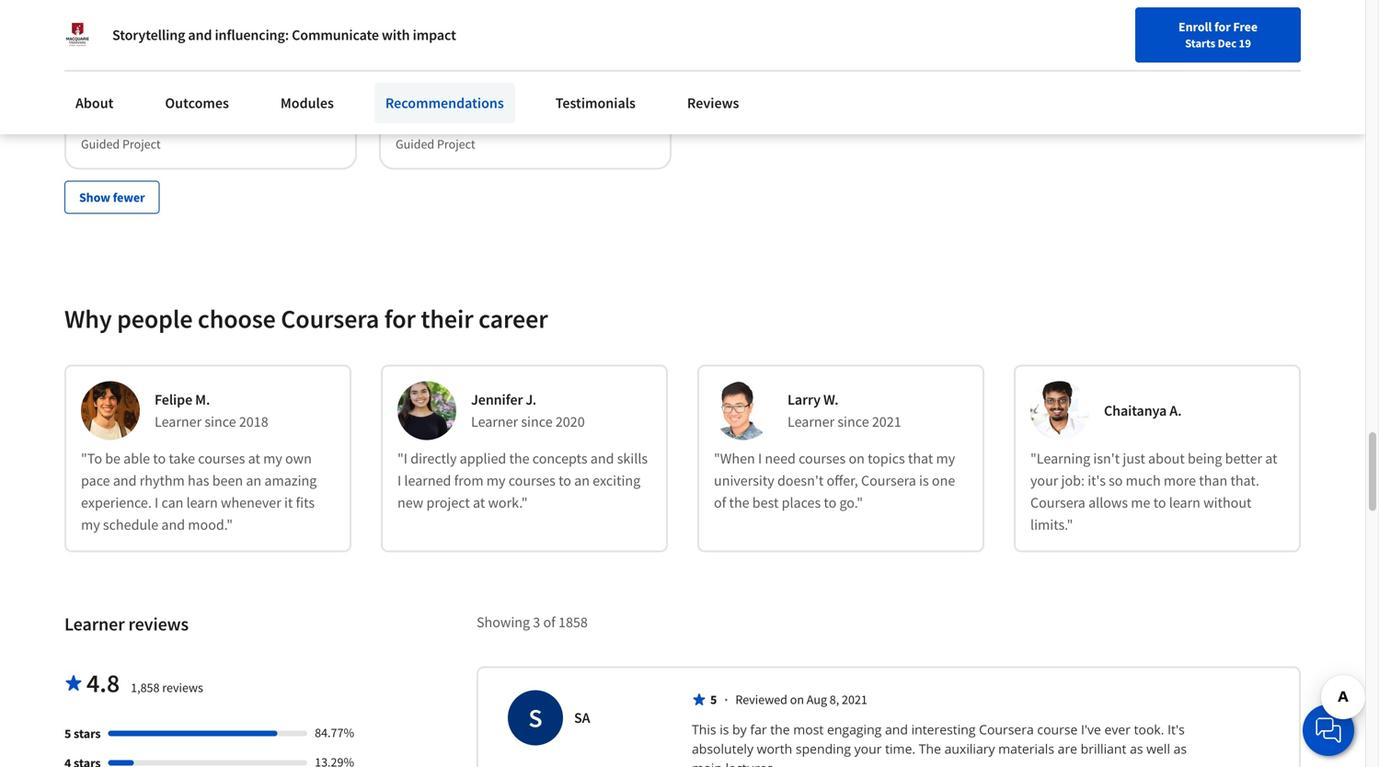 Task type: vqa. For each thing, say whether or not it's contained in the screenshot.
first the network from the right
yes



Task type: describe. For each thing, give the bounding box(es) containing it.
jennifer
[[471, 391, 523, 409]]

far
[[750, 721, 767, 739]]

modules link
[[270, 83, 345, 123]]

"to
[[81, 450, 102, 468]]

to inside "when i need courses on topics that my university doesn't offer, coursera is one of the best places to go."
[[824, 494, 837, 512]]

topics
[[868, 450, 905, 468]]

larry
[[788, 391, 821, 409]]

network for with
[[519, 39, 565, 56]]

from
[[454, 472, 484, 490]]

has
[[188, 472, 209, 490]]

learn for more
[[1169, 494, 1201, 512]]

choose
[[198, 303, 276, 335]]

show fewer button
[[64, 181, 160, 214]]

(non)
[[396, 70, 431, 89]]

coursera inside the this is by far the most engaging and interesting coursera course i've ever took. it's absolutely worth spending your time. the auxiliary materials are brilliant as well as main lectures.
[[979, 721, 1034, 739]]

8,
[[830, 692, 839, 708]]

need
[[765, 450, 796, 468]]

dec
[[1218, 36, 1237, 51]]

and up collecte
[[188, 26, 212, 44]]

people
[[117, 303, 193, 335]]

schedule
[[103, 516, 158, 534]]

storytelling
[[112, 26, 185, 44]]

spending
[[796, 740, 851, 758]]

courses inside "to be able to take courses at my own pace and rhythm has been an amazing experience. i can learn whenever it fits my schedule and mood."
[[198, 450, 245, 468]]

with for attitudes
[[563, 70, 591, 89]]

2 as from the left
[[1174, 740, 1187, 758]]

are
[[1058, 740, 1078, 758]]

sa
[[574, 709, 590, 727]]

that
[[908, 450, 933, 468]]

showing 3 of 1858
[[477, 613, 588, 632]]

reviews link
[[676, 83, 750, 123]]

experience.
[[81, 494, 152, 512]]

0 horizontal spatial on
[[790, 692, 804, 708]]

to inside "to be able to take courses at my own pace and rhythm has been an amazing experience. i can learn whenever it fits my schedule and mood."
[[153, 450, 166, 468]]

main
[[692, 760, 722, 767]]

offer,
[[827, 472, 858, 490]]

mood."
[[188, 516, 233, 534]]

chat with us image
[[1314, 716, 1343, 745]]

can
[[161, 494, 183, 512]]

testimonials
[[556, 94, 636, 112]]

worth
[[757, 740, 793, 758]]

(non) status quo attitudes with netlogo
[[396, 70, 646, 89]]

2 de from the left
[[247, 70, 262, 89]]

allows
[[1089, 494, 1128, 512]]

this
[[692, 721, 716, 739]]

outcomes
[[165, 94, 229, 112]]

than
[[1199, 472, 1228, 490]]

"i directly applied the concepts and skills i learned from my courses to an exciting new project at work."
[[398, 450, 648, 512]]

able
[[123, 450, 150, 468]]

the
[[919, 740, 941, 758]]

84.77%
[[315, 725, 354, 741]]

lectures.
[[726, 760, 777, 767]]

network for collecte
[[204, 39, 250, 56]]

limits."
[[1031, 516, 1073, 534]]

project
[[426, 494, 470, 512]]

take
[[169, 450, 195, 468]]

amazing
[[264, 472, 317, 490]]

i inside '"i directly applied the concepts and skills i learned from my courses to an exciting new project at work."'
[[398, 472, 401, 490]]

starts
[[1185, 36, 1216, 51]]

1 vertical spatial of
[[543, 613, 556, 632]]

since for m.
[[205, 413, 236, 431]]

19
[[1239, 36, 1251, 51]]

(non) status quo attitudes with netlogo link
[[396, 69, 655, 91]]

testimonials link
[[545, 83, 647, 123]]

créer une page de collecte de fonds sur kisskissbankbank link
[[81, 69, 340, 113]]

reviews for learner reviews
[[128, 613, 189, 636]]

the inside "when i need courses on topics that my university doesn't offer, coursera is one of the best places to go."
[[729, 494, 750, 512]]

"learning
[[1031, 450, 1091, 468]]

for inside the enroll for free starts dec 19
[[1215, 18, 1231, 35]]

directly
[[411, 450, 457, 468]]

guided project for status
[[396, 136, 475, 152]]

the inside the this is by far the most engaging and interesting coursera course i've ever took. it's absolutely worth spending your time. the auxiliary materials are brilliant as well as main lectures.
[[770, 721, 790, 739]]

my left own
[[263, 450, 282, 468]]

sur
[[303, 70, 323, 89]]

learner up 4.8
[[64, 613, 125, 636]]

courses inside '"i directly applied the concepts and skills i learned from my courses to an exciting new project at work."'
[[509, 472, 556, 490]]

and inside '"i directly applied the concepts and skills i learned from my courses to an exciting new project at work."'
[[591, 450, 614, 468]]

is inside "when i need courses on topics that my university doesn't offer, coursera is one of the best places to go."
[[919, 472, 929, 490]]

"when
[[714, 450, 755, 468]]

coursera image
[[22, 15, 139, 44]]

your inside "learning isn't just about being better at your job: it's so much more than that. coursera allows me to learn without limits."
[[1031, 472, 1059, 490]]

reviewed on aug 8, 2021
[[736, 692, 868, 708]]

enroll for free starts dec 19
[[1179, 18, 1258, 51]]

"to be able to take courses at my own pace and rhythm has been an amazing experience. i can learn whenever it fits my schedule and mood."
[[81, 450, 317, 534]]

s
[[529, 702, 543, 734]]

courses inside "when i need courses on topics that my university doesn't offer, coursera is one of the best places to go."
[[799, 450, 846, 468]]

5 for 5
[[710, 692, 717, 708]]

i inside "when i need courses on topics that my university doesn't offer, coursera is one of the best places to go."
[[758, 450, 762, 468]]

project down kisskissbankbank
[[122, 136, 161, 152]]

at for better
[[1265, 450, 1278, 468]]

isn't
[[1094, 450, 1120, 468]]

most
[[793, 721, 824, 739]]

doesn't
[[778, 472, 824, 490]]

3
[[533, 613, 540, 632]]

since for j.
[[521, 413, 553, 431]]

is inside the this is by far the most engaging and interesting coursera course i've ever took. it's absolutely worth spending your time. the auxiliary materials are brilliant as well as main lectures.
[[720, 721, 729, 739]]

2021 for larry w. learner since 2021
[[872, 413, 901, 431]]

5 stars
[[64, 726, 101, 742]]

reviews for 1,858 reviews
[[162, 680, 203, 696]]

attitudes
[[503, 70, 560, 89]]

an inside "to be able to take courses at my own pace and rhythm has been an amazing experience. i can learn whenever it fits my schedule and mood."
[[246, 472, 261, 490]]

collecte
[[196, 70, 244, 89]]

chaitanya a.
[[1104, 402, 1182, 420]]

applied
[[460, 450, 506, 468]]

best
[[753, 494, 779, 512]]

fonds
[[265, 70, 300, 89]]

and down can
[[161, 516, 185, 534]]

well
[[1147, 740, 1170, 758]]

why
[[64, 303, 112, 335]]

rhythm
[[140, 472, 185, 490]]

collection element
[[53, 0, 1312, 243]]

learner reviews
[[64, 613, 189, 636]]



Task type: locate. For each thing, give the bounding box(es) containing it.
1 horizontal spatial is
[[919, 472, 929, 490]]

own
[[285, 450, 312, 468]]

0 horizontal spatial of
[[543, 613, 556, 632]]

since inside jennifer j. learner since 2020
[[521, 413, 553, 431]]

2 an from the left
[[574, 472, 590, 490]]

1 horizontal spatial network
[[519, 39, 565, 56]]

1 horizontal spatial at
[[473, 494, 485, 512]]

at inside '"i directly applied the concepts and skills i learned from my courses to an exciting new project at work."'
[[473, 494, 485, 512]]

and up time.
[[885, 721, 908, 739]]

coursera inside "learning isn't just about being better at your job: it's so much more than that. coursera allows me to learn without limits."
[[1031, 494, 1086, 512]]

project down recommendations link
[[437, 136, 475, 152]]

learner for larry
[[788, 413, 835, 431]]

2 vertical spatial the
[[770, 721, 790, 739]]

on inside "when i need courses on topics that my university doesn't offer, coursera is one of the best places to go."
[[849, 450, 865, 468]]

fits
[[296, 494, 315, 512]]

your
[[1031, 472, 1059, 490], [855, 740, 882, 758]]

0 horizontal spatial as
[[1130, 740, 1143, 758]]

quo
[[476, 70, 500, 89]]

larry w. learner since 2021
[[788, 391, 901, 431]]

modules
[[281, 94, 334, 112]]

menu item
[[979, 18, 1098, 78]]

one
[[932, 472, 955, 490]]

1 horizontal spatial guided
[[396, 136, 435, 152]]

1 guided from the left
[[81, 136, 120, 152]]

coursera project network up page
[[112, 39, 250, 56]]

at
[[248, 450, 260, 468], [1265, 450, 1278, 468], [473, 494, 485, 512]]

it
[[284, 494, 293, 512]]

as
[[1130, 740, 1143, 758], [1174, 740, 1187, 758]]

reviews
[[687, 94, 739, 112]]

1 horizontal spatial coursera project network
[[427, 39, 565, 56]]

reviews right 1,858
[[162, 680, 203, 696]]

5 up 'this' on the right bottom of page
[[710, 692, 717, 708]]

2 horizontal spatial i
[[758, 450, 762, 468]]

enroll
[[1179, 18, 1212, 35]]

showing
[[477, 613, 530, 632]]

1 horizontal spatial 2021
[[872, 413, 901, 431]]

interesting
[[912, 721, 976, 739]]

with up testimonials
[[563, 70, 591, 89]]

2 guided project from the left
[[396, 136, 475, 152]]

network up collecte
[[204, 39, 250, 56]]

of inside "when i need courses on topics that my university doesn't offer, coursera is one of the best places to go."
[[714, 494, 726, 512]]

reviews up 1,858 reviews
[[128, 613, 189, 636]]

créer une page de collecte de fonds sur kisskissbankbank
[[81, 70, 323, 111]]

the up the worth
[[770, 721, 790, 739]]

learn down more
[[1169, 494, 1201, 512]]

on up the offer,
[[849, 450, 865, 468]]

learner for jennifer
[[471, 413, 518, 431]]

work."
[[488, 494, 528, 512]]

1 horizontal spatial as
[[1174, 740, 1187, 758]]

project up the quo
[[478, 39, 516, 56]]

2 horizontal spatial since
[[838, 413, 869, 431]]

recommendations link
[[374, 83, 515, 123]]

1 vertical spatial your
[[855, 740, 882, 758]]

of right 3
[[543, 613, 556, 632]]

the down university
[[729, 494, 750, 512]]

at for courses
[[248, 450, 260, 468]]

status
[[434, 70, 473, 89]]

0 horizontal spatial your
[[855, 740, 882, 758]]

felipe m. learner since 2018
[[155, 391, 268, 431]]

learner down larry
[[788, 413, 835, 431]]

learner for felipe
[[155, 413, 202, 431]]

0 vertical spatial of
[[714, 494, 726, 512]]

go."
[[840, 494, 863, 512]]

0 horizontal spatial courses
[[198, 450, 245, 468]]

at down 2018
[[248, 450, 260, 468]]

"i
[[398, 450, 408, 468]]

learner down felipe at the bottom of the page
[[155, 413, 202, 431]]

to up the rhythm
[[153, 450, 166, 468]]

their
[[421, 303, 474, 335]]

coursera project network for page
[[112, 39, 250, 56]]

for left their
[[384, 303, 416, 335]]

0 horizontal spatial coursera project network
[[112, 39, 250, 56]]

guided down about link
[[81, 136, 120, 152]]

kisskissbankbank
[[81, 93, 195, 111]]

why people choose coursera for their career
[[64, 303, 548, 335]]

absolutely
[[692, 740, 754, 758]]

courses up work."
[[509, 472, 556, 490]]

0 horizontal spatial at
[[248, 450, 260, 468]]

my down experience.
[[81, 516, 100, 534]]

and
[[188, 26, 212, 44], [591, 450, 614, 468], [113, 472, 137, 490], [161, 516, 185, 534], [885, 721, 908, 739]]

2021 inside 'larry w. learner since 2021'
[[872, 413, 901, 431]]

1 network from the left
[[204, 39, 250, 56]]

2 horizontal spatial courses
[[799, 450, 846, 468]]

an inside '"i directly applied the concepts and skills i learned from my courses to an exciting new project at work."'
[[574, 472, 590, 490]]

0 vertical spatial the
[[509, 450, 530, 468]]

my up work."
[[487, 472, 506, 490]]

at down from
[[473, 494, 485, 512]]

and up experience.
[[113, 472, 137, 490]]

0 vertical spatial 5
[[710, 692, 717, 708]]

1 vertical spatial is
[[720, 721, 729, 739]]

since down m.
[[205, 413, 236, 431]]

1 vertical spatial 5
[[64, 726, 71, 742]]

to inside "learning isn't just about being better at your job: it's so much more than that. coursera allows me to learn without limits."
[[1154, 494, 1166, 512]]

2021 up topics at the right
[[872, 413, 901, 431]]

0 vertical spatial reviews
[[128, 613, 189, 636]]

my inside '"i directly applied the concepts and skills i learned from my courses to an exciting new project at work."'
[[487, 472, 506, 490]]

and up exciting
[[591, 450, 614, 468]]

0 horizontal spatial for
[[384, 303, 416, 335]]

1 horizontal spatial your
[[1031, 472, 1059, 490]]

5 left the 'stars' at the left of page
[[64, 726, 71, 742]]

learner down jennifer
[[471, 413, 518, 431]]

since down w.
[[838, 413, 869, 431]]

guided for (non) status quo attitudes with netlogo
[[396, 136, 435, 152]]

de right page
[[177, 70, 193, 89]]

time.
[[885, 740, 916, 758]]

4.8
[[86, 667, 120, 699]]

i left need
[[758, 450, 762, 468]]

at inside "learning isn't just about being better at your job: it's so much more than that. coursera allows me to learn without limits."
[[1265, 450, 1278, 468]]

about
[[75, 94, 114, 112]]

1 guided project from the left
[[81, 136, 161, 152]]

1 horizontal spatial since
[[521, 413, 553, 431]]

since for w.
[[838, 413, 869, 431]]

an up whenever
[[246, 472, 261, 490]]

1858
[[559, 613, 588, 632]]

0 horizontal spatial 2021
[[842, 692, 868, 708]]

is
[[919, 472, 929, 490], [720, 721, 729, 739]]

took.
[[1134, 721, 1165, 739]]

is left by at the bottom right
[[720, 721, 729, 739]]

the right applied
[[509, 450, 530, 468]]

since inside 'larry w. learner since 2021'
[[838, 413, 869, 431]]

of
[[714, 494, 726, 512], [543, 613, 556, 632]]

at inside "to be able to take courses at my own pace and rhythm has been an amazing experience. i can learn whenever it fits my schedule and mood."
[[248, 450, 260, 468]]

show fewer
[[79, 189, 145, 206]]

0 vertical spatial is
[[919, 472, 929, 490]]

coursera project network for quo
[[427, 39, 565, 56]]

with left 'impact' at the left of page
[[382, 26, 410, 44]]

learner inside jennifer j. learner since 2020
[[471, 413, 518, 431]]

to
[[153, 450, 166, 468], [559, 472, 571, 490], [824, 494, 837, 512], [1154, 494, 1166, 512]]

1 horizontal spatial with
[[563, 70, 591, 89]]

2 learn from the left
[[1169, 494, 1201, 512]]

of down university
[[714, 494, 726, 512]]

1 vertical spatial reviews
[[162, 680, 203, 696]]

guided project down kisskissbankbank
[[81, 136, 161, 152]]

0 horizontal spatial 5
[[64, 726, 71, 742]]

with
[[382, 26, 410, 44], [563, 70, 591, 89]]

fewer
[[113, 189, 145, 206]]

a.
[[1170, 402, 1182, 420]]

de left fonds
[[247, 70, 262, 89]]

learner
[[155, 413, 202, 431], [471, 413, 518, 431], [788, 413, 835, 431], [64, 613, 125, 636]]

2 guided from the left
[[396, 136, 435, 152]]

at right better
[[1265, 450, 1278, 468]]

network up attitudes
[[519, 39, 565, 56]]

so
[[1109, 472, 1123, 490]]

i inside "to be able to take courses at my own pace and rhythm has been an amazing experience. i can learn whenever it fits my schedule and mood."
[[155, 494, 158, 512]]

1 horizontal spatial guided project
[[396, 136, 475, 152]]

show
[[79, 189, 110, 206]]

0 vertical spatial your
[[1031, 472, 1059, 490]]

brilliant
[[1081, 740, 1127, 758]]

your down "learning
[[1031, 472, 1059, 490]]

2020
[[556, 413, 585, 431]]

1 as from the left
[[1130, 740, 1143, 758]]

as down "it's" on the right bottom
[[1174, 740, 1187, 758]]

is left one
[[919, 472, 929, 490]]

i down "i
[[398, 472, 401, 490]]

0 vertical spatial 2021
[[872, 413, 901, 431]]

"learning isn't just about being better at your job: it's so much more than that. coursera allows me to learn without limits."
[[1031, 450, 1278, 534]]

0 horizontal spatial the
[[509, 450, 530, 468]]

to down concepts
[[559, 472, 571, 490]]

better
[[1225, 450, 1263, 468]]

1,858 reviews
[[131, 680, 203, 696]]

for up dec
[[1215, 18, 1231, 35]]

coursera project network up the quo
[[427, 39, 565, 56]]

2021
[[872, 413, 901, 431], [842, 692, 868, 708]]

2021 for reviewed on aug 8, 2021
[[842, 692, 868, 708]]

and inside the this is by far the most engaging and interesting coursera course i've ever took. it's absolutely worth spending your time. the auxiliary materials are brilliant as well as main lectures.
[[885, 721, 908, 739]]

recommendations
[[385, 94, 504, 112]]

your down engaging
[[855, 740, 882, 758]]

to left go."
[[824, 494, 837, 512]]

0 horizontal spatial is
[[720, 721, 729, 739]]

it's
[[1168, 721, 1185, 739]]

job:
[[1061, 472, 1085, 490]]

university
[[714, 472, 775, 490]]

as left the well
[[1130, 740, 1143, 758]]

0 horizontal spatial i
[[155, 494, 158, 512]]

an down concepts
[[574, 472, 590, 490]]

new
[[398, 494, 424, 512]]

None search field
[[262, 12, 621, 48]]

1 since from the left
[[205, 413, 236, 431]]

coursera inside "when i need courses on topics that my university doesn't offer, coursera is one of the best places to go."
[[861, 472, 916, 490]]

0 horizontal spatial de
[[177, 70, 193, 89]]

i
[[758, 450, 762, 468], [398, 472, 401, 490], [155, 494, 158, 512]]

1 horizontal spatial the
[[729, 494, 750, 512]]

0 vertical spatial for
[[1215, 18, 1231, 35]]

0 horizontal spatial an
[[246, 472, 261, 490]]

1 horizontal spatial courses
[[509, 472, 556, 490]]

learner inside felipe m. learner since 2018
[[155, 413, 202, 431]]

1 horizontal spatial an
[[574, 472, 590, 490]]

guided for créer une page de collecte de fonds sur kisskissbankbank
[[81, 136, 120, 152]]

auxiliary
[[945, 740, 995, 758]]

2 vertical spatial i
[[155, 494, 158, 512]]

skills
[[617, 450, 648, 468]]

0 vertical spatial with
[[382, 26, 410, 44]]

on
[[849, 450, 865, 468], [790, 692, 804, 708]]

"when i need courses on topics that my university doesn't offer, coursera is one of the best places to go."
[[714, 450, 955, 512]]

1 horizontal spatial of
[[714, 494, 726, 512]]

project up page
[[163, 39, 201, 56]]

1 learn from the left
[[186, 494, 218, 512]]

since down the j.
[[521, 413, 553, 431]]

2 since from the left
[[521, 413, 553, 431]]

network
[[204, 39, 250, 56], [519, 39, 565, 56]]

0 vertical spatial i
[[758, 450, 762, 468]]

i've
[[1081, 721, 1101, 739]]

j.
[[526, 391, 537, 409]]

1 de from the left
[[177, 70, 193, 89]]

course
[[1037, 721, 1078, 739]]

0 horizontal spatial guided project
[[81, 136, 161, 152]]

0 horizontal spatial guided
[[81, 136, 120, 152]]

on left aug
[[790, 692, 804, 708]]

learner inside 'larry w. learner since 2021'
[[788, 413, 835, 431]]

your inside the this is by far the most engaging and interesting coursera course i've ever took. it's absolutely worth spending your time. the auxiliary materials are brilliant as well as main lectures.
[[855, 740, 882, 758]]

1 an from the left
[[246, 472, 261, 490]]

2021 right '8,'
[[842, 692, 868, 708]]

macquarie university image
[[64, 22, 90, 48]]

1 vertical spatial 2021
[[842, 692, 868, 708]]

1 horizontal spatial de
[[247, 70, 262, 89]]

1 horizontal spatial i
[[398, 472, 401, 490]]

guided project for une
[[81, 136, 161, 152]]

with for communicate
[[382, 26, 410, 44]]

to inside '"i directly applied the concepts and skills i learned from my courses to an exciting new project at work."'
[[559, 472, 571, 490]]

career
[[479, 303, 548, 335]]

storytelling and influencing: communicate with impact
[[112, 26, 456, 44]]

1 horizontal spatial for
[[1215, 18, 1231, 35]]

une
[[118, 70, 141, 89]]

0 horizontal spatial since
[[205, 413, 236, 431]]

with inside (non) status quo attitudes with netlogo link
[[563, 70, 591, 89]]

to right me
[[1154, 494, 1166, 512]]

0 vertical spatial on
[[849, 450, 865, 468]]

1 vertical spatial with
[[563, 70, 591, 89]]

courses up the offer,
[[799, 450, 846, 468]]

felipe
[[155, 391, 192, 409]]

learn inside "to be able to take courses at my own pace and rhythm has been an amazing experience. i can learn whenever it fits my schedule and mood."
[[186, 494, 218, 512]]

places
[[782, 494, 821, 512]]

the inside '"i directly applied the concepts and skills i learned from my courses to an exciting new project at work."'
[[509, 450, 530, 468]]

5 for 5 stars
[[64, 726, 71, 742]]

1 vertical spatial on
[[790, 692, 804, 708]]

1 horizontal spatial learn
[[1169, 494, 1201, 512]]

learned
[[404, 472, 451, 490]]

learn inside "learning isn't just about being better at your job: it's so much more than that. coursera allows me to learn without limits."
[[1169, 494, 1201, 512]]

learn for has
[[186, 494, 218, 512]]

courses up the been
[[198, 450, 245, 468]]

my up one
[[936, 450, 955, 468]]

3 since from the left
[[838, 413, 869, 431]]

show notifications image
[[1117, 23, 1139, 45]]

1 vertical spatial for
[[384, 303, 416, 335]]

courses
[[198, 450, 245, 468], [799, 450, 846, 468], [509, 472, 556, 490]]

since inside felipe m. learner since 2018
[[205, 413, 236, 431]]

coursera project network
[[112, 39, 250, 56], [427, 39, 565, 56]]

aug
[[807, 692, 827, 708]]

0 horizontal spatial learn
[[186, 494, 218, 512]]

pace
[[81, 472, 110, 490]]

learn down the has
[[186, 494, 218, 512]]

1 horizontal spatial on
[[849, 450, 865, 468]]

guided project down recommendations
[[396, 136, 475, 152]]

my inside "when i need courses on topics that my university doesn't offer, coursera is one of the best places to go."
[[936, 450, 955, 468]]

0 horizontal spatial with
[[382, 26, 410, 44]]

2 horizontal spatial at
[[1265, 450, 1278, 468]]

2 horizontal spatial the
[[770, 721, 790, 739]]

0 horizontal spatial network
[[204, 39, 250, 56]]

1 vertical spatial the
[[729, 494, 750, 512]]

be
[[105, 450, 121, 468]]

1 horizontal spatial 5
[[710, 692, 717, 708]]

guided down recommendations
[[396, 136, 435, 152]]

without
[[1204, 494, 1252, 512]]

i left can
[[155, 494, 158, 512]]

that.
[[1231, 472, 1260, 490]]

2 network from the left
[[519, 39, 565, 56]]

2018
[[239, 413, 268, 431]]

1 vertical spatial i
[[398, 472, 401, 490]]

2 coursera project network from the left
[[427, 39, 565, 56]]

1 coursera project network from the left
[[112, 39, 250, 56]]



